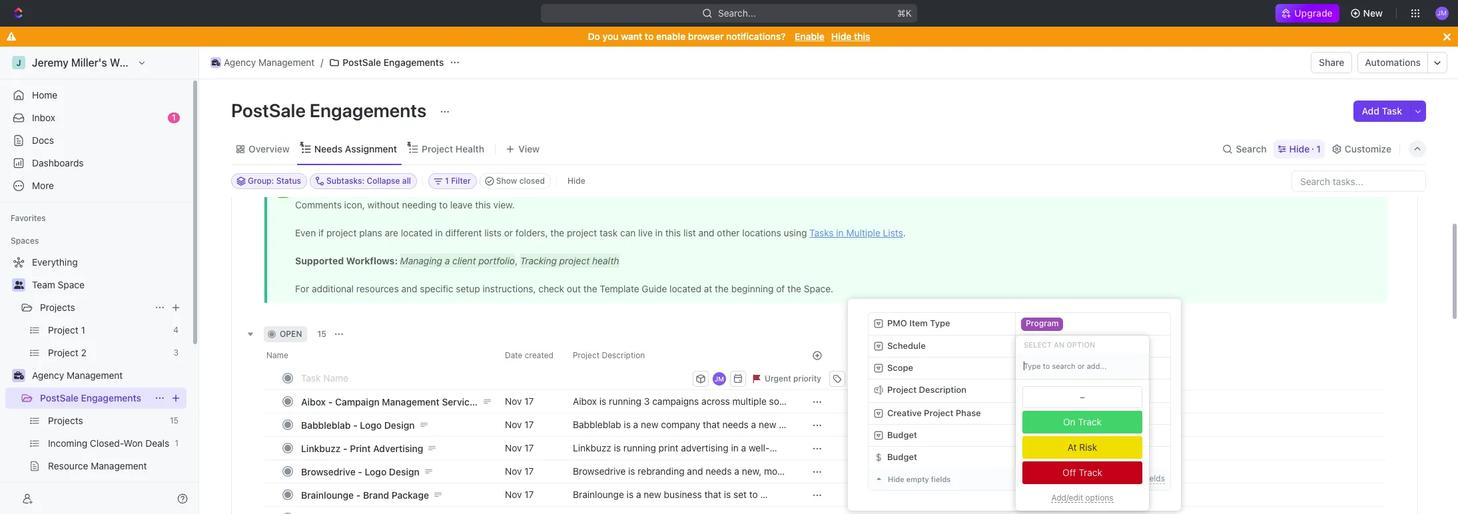 Task type: vqa. For each thing, say whether or not it's contained in the screenshot.
middle PostSale
yes



Task type: locate. For each thing, give the bounding box(es) containing it.
add task button
[[1354, 101, 1410, 122]]

inbox
[[32, 112, 55, 123]]

0 vertical spatial track
[[1078, 416, 1102, 428]]

Task Name text field
[[301, 367, 690, 388]]

dashboards link
[[5, 153, 187, 174]]

0 vertical spatial value not set element
[[1021, 362, 1039, 375]]

1 horizontal spatial and
[[687, 466, 703, 477]]

2 vertical spatial management
[[382, 396, 440, 407]]

1 horizontal spatial a
[[741, 442, 746, 454]]

1 vertical spatial agency
[[32, 370, 64, 381]]

tree containing team space
[[5, 252, 187, 514]]

1 horizontal spatial –
[[1028, 363, 1033, 373]]

1 vertical spatial agency management
[[32, 370, 123, 381]]

postsale
[[343, 57, 381, 68], [231, 99, 306, 121], [40, 392, 78, 404]]

is down running
[[628, 466, 635, 477]]

Search tasks... text field
[[1292, 171, 1425, 191]]

hide inside button
[[568, 176, 585, 186]]

add left task on the right top of page
[[1362, 105, 1380, 117]]

and
[[647, 454, 663, 466], [687, 466, 703, 477]]

logo up brand
[[365, 466, 387, 477]]

0 horizontal spatial needs
[[666, 454, 692, 466]]

- for aibox
[[328, 396, 333, 407]]

0 vertical spatial 1
[[172, 113, 176, 123]]

needs down print
[[666, 454, 692, 466]]

projects
[[40, 302, 75, 313]]

track right off on the right
[[1079, 467, 1102, 478]]

and inside browsedrive is rebranding and needs a new, mod ern logo.
[[687, 466, 703, 477]]

0 vertical spatial engagements
[[384, 57, 444, 68]]

task
[[1382, 105, 1402, 117]]

and inside linkbuzz is running print advertising in a well- known magazine and needs content creation.
[[647, 454, 663, 466]]

space
[[58, 279, 85, 290]]

1 horizontal spatial is
[[628, 466, 635, 477]]

1 vertical spatial business time image
[[14, 372, 24, 380]]

or
[[1118, 474, 1126, 484]]

2 horizontal spatial postsale
[[343, 57, 381, 68]]

2 vertical spatial postsale
[[40, 392, 78, 404]]

fields right empty
[[931, 475, 951, 484]]

0 vertical spatial business time image
[[212, 59, 220, 66]]

linkbuzz for linkbuzz - print advertising
[[301, 443, 341, 454]]

user group image
[[14, 281, 24, 289]]

postsale inside tree
[[40, 392, 78, 404]]

open
[[280, 329, 302, 339]]

0 vertical spatial postsale
[[343, 57, 381, 68]]

do you want to enable browser notifications? enable hide this
[[588, 31, 870, 42]]

– inside – popup button
[[1028, 363, 1033, 373]]

logo
[[360, 419, 382, 431], [365, 466, 387, 477]]

logo up linkbuzz - print advertising
[[360, 419, 382, 431]]

agency management inside tree
[[32, 370, 123, 381]]

- down print
[[358, 466, 362, 477]]

add task
[[1362, 105, 1402, 117]]

-
[[328, 396, 333, 407], [353, 419, 358, 431], [343, 443, 347, 454], [358, 466, 362, 477], [356, 489, 361, 501]]

1 vertical spatial track
[[1079, 467, 1102, 478]]

2 vertical spatial engagements
[[81, 392, 141, 404]]

a left the new,
[[734, 466, 739, 477]]

customize
[[1345, 143, 1392, 154]]

- for linkbuzz
[[343, 443, 347, 454]]

empty
[[906, 475, 929, 484]]

logo for babbleblab
[[360, 419, 382, 431]]

value not set element
[[1021, 362, 1039, 375], [1022, 386, 1142, 408]]

1 vertical spatial design
[[389, 466, 420, 477]]

0 horizontal spatial management
[[67, 370, 123, 381]]

linkbuzz down babbleblab
[[301, 443, 341, 454]]

1 vertical spatial logo
[[365, 466, 387, 477]]

search button
[[1219, 140, 1271, 158]]

agency management
[[224, 57, 315, 68], [32, 370, 123, 381]]

– up the on track
[[1080, 392, 1085, 402]]

1 vertical spatial management
[[67, 370, 123, 381]]

2 horizontal spatial management
[[382, 396, 440, 407]]

browsedrive up brainlounge
[[301, 466, 356, 477]]

hide inside the custom fields element
[[888, 475, 904, 484]]

- left brand
[[356, 489, 361, 501]]

off track option
[[1016, 460, 1149, 486]]

Type to search or add... field
[[1016, 353, 1149, 380]]

1 horizontal spatial agency management link
[[207, 55, 318, 71]]

aibox - campaign management services
[[301, 396, 480, 407]]

edit
[[1128, 474, 1142, 484]]

0 horizontal spatial business time image
[[14, 372, 24, 380]]

1 horizontal spatial needs
[[706, 466, 732, 477]]

1 vertical spatial is
[[628, 466, 635, 477]]

off
[[1063, 467, 1076, 478]]

mod
[[764, 466, 787, 477]]

this
[[854, 31, 870, 42]]

1 horizontal spatial postsale engagements link
[[326, 55, 447, 71]]

aibox - campaign management services link
[[298, 392, 494, 411]]

– down select
[[1028, 363, 1033, 373]]

design
[[384, 419, 415, 431], [389, 466, 420, 477]]

0 vertical spatial agency
[[224, 57, 256, 68]]

is inside linkbuzz is running print advertising in a well- known magazine and needs content creation.
[[614, 442, 621, 454]]

linkbuzz - print advertising link
[[298, 439, 494, 458]]

is for running
[[614, 442, 621, 454]]

add inside the custom fields element
[[1101, 474, 1116, 484]]

browsedrive inside browsedrive is rebranding and needs a new, mod ern logo.
[[573, 466, 626, 477]]

enable
[[656, 31, 686, 42]]

business time image
[[212, 59, 220, 66], [14, 372, 24, 380]]

agency management link
[[207, 55, 318, 71], [32, 365, 184, 386]]

brainlounge
[[301, 489, 354, 501]]

0 horizontal spatial agency management
[[32, 370, 123, 381]]

is inside browsedrive is rebranding and needs a new, mod ern logo.
[[628, 466, 635, 477]]

fields right edit
[[1144, 474, 1165, 484]]

1 horizontal spatial agency management
[[224, 57, 315, 68]]

- left print
[[343, 443, 347, 454]]

1 vertical spatial add
[[1101, 474, 1116, 484]]

browsedrive - logo design link
[[298, 462, 494, 481]]

overview link
[[246, 140, 290, 158]]

0 horizontal spatial –
[[1022, 385, 1027, 396]]

logo inside 'link'
[[360, 419, 382, 431]]

linkbuzz is running print advertising in a well- known magazine and needs content creation. button
[[565, 436, 796, 466]]

track inside option
[[1079, 467, 1102, 478]]

and down advertising
[[687, 466, 703, 477]]

0 vertical spatial management
[[258, 57, 315, 68]]

team space link
[[32, 274, 184, 296]]

creation.
[[730, 454, 768, 466]]

1 horizontal spatial add
[[1362, 105, 1380, 117]]

0 horizontal spatial postsale
[[40, 392, 78, 404]]

needs
[[666, 454, 692, 466], [706, 466, 732, 477]]

search
[[1236, 143, 1267, 154]]

brainlounge - brand package link
[[298, 485, 494, 505]]

– down – popup button
[[1022, 385, 1027, 396]]

2 horizontal spatial –
[[1080, 392, 1085, 402]]

browsedrive for browsedrive - logo design
[[301, 466, 356, 477]]

babbleblab - logo design
[[301, 419, 415, 431]]

options
[[1085, 493, 1113, 503]]

2 vertical spatial postsale engagements
[[40, 392, 141, 404]]

add right +
[[1101, 474, 1116, 484]]

value not set element up the on track
[[1022, 386, 1142, 408]]

0 vertical spatial agency management
[[224, 57, 315, 68]]

1 horizontal spatial management
[[258, 57, 315, 68]]

linkbuzz up known
[[573, 442, 611, 454]]

browsedrive is rebranding and needs a new, mod ern logo. button
[[565, 460, 796, 489]]

1 vertical spatial a
[[734, 466, 739, 477]]

0 horizontal spatial is
[[614, 442, 621, 454]]

print
[[659, 442, 678, 454]]

needs down advertising
[[706, 466, 732, 477]]

campaign
[[335, 396, 380, 407]]

and down print
[[647, 454, 663, 466]]

track
[[1078, 416, 1102, 428], [1079, 467, 1102, 478]]

design inside 'link'
[[384, 419, 415, 431]]

0 vertical spatial logo
[[360, 419, 382, 431]]

15
[[317, 329, 326, 339]]

docs
[[32, 135, 54, 146]]

1 horizontal spatial 1
[[1316, 143, 1321, 154]]

0 horizontal spatial browsedrive
[[301, 466, 356, 477]]

value not set element down select
[[1021, 362, 1039, 375]]

1 vertical spatial agency management link
[[32, 365, 184, 386]]

tree
[[5, 252, 187, 514]]

a right in
[[741, 442, 746, 454]]

browsedrive - logo design
[[301, 466, 420, 477]]

0 vertical spatial a
[[741, 442, 746, 454]]

upgrade
[[1294, 7, 1333, 19]]

is for rebranding
[[628, 466, 635, 477]]

0 vertical spatial add
[[1362, 105, 1380, 117]]

1 horizontal spatial postsale
[[231, 99, 306, 121]]

0 horizontal spatial 1
[[172, 113, 176, 123]]

- down campaign
[[353, 419, 358, 431]]

0 vertical spatial is
[[614, 442, 621, 454]]

needs inside browsedrive is rebranding and needs a new, mod ern logo.
[[706, 466, 732, 477]]

1
[[172, 113, 176, 123], [1316, 143, 1321, 154]]

0 horizontal spatial a
[[734, 466, 739, 477]]

1 horizontal spatial linkbuzz
[[573, 442, 611, 454]]

browsedrive
[[573, 466, 626, 477], [301, 466, 356, 477]]

– for value not set element to the bottom
[[1080, 392, 1085, 402]]

linkbuzz for linkbuzz is running print advertising in a well- known magazine and needs content creation.
[[573, 442, 611, 454]]

design down advertising
[[389, 466, 420, 477]]

/
[[321, 57, 323, 68]]

fields
[[1144, 474, 1165, 484], [931, 475, 951, 484]]

is up magazine
[[614, 442, 621, 454]]

a
[[741, 442, 746, 454], [734, 466, 739, 477]]

1 vertical spatial engagements
[[310, 99, 427, 121]]

team space
[[32, 279, 85, 290]]

on
[[1063, 416, 1076, 428]]

0 horizontal spatial postsale engagements link
[[40, 388, 149, 409]]

off track
[[1063, 467, 1102, 478]]

cancel
[[888, 373, 914, 383]]

management inside sidebar 'navigation'
[[67, 370, 123, 381]]

0 vertical spatial agency management link
[[207, 55, 318, 71]]

to
[[645, 31, 654, 42]]

1 horizontal spatial agency
[[224, 57, 256, 68]]

0 horizontal spatial agency
[[32, 370, 64, 381]]

0 horizontal spatial and
[[647, 454, 663, 466]]

babbleblab
[[301, 419, 351, 431]]

track for off track
[[1079, 467, 1102, 478]]

hide
[[831, 31, 852, 42], [1289, 143, 1310, 154], [568, 176, 585, 186], [888, 475, 904, 484]]

0 horizontal spatial linkbuzz
[[301, 443, 341, 454]]

aibox
[[301, 396, 326, 407]]

management
[[258, 57, 315, 68], [67, 370, 123, 381], [382, 396, 440, 407]]

–
[[1028, 363, 1033, 373], [1022, 385, 1027, 396], [1080, 392, 1085, 402]]

browsedrive is rebranding and needs a new, mod ern logo.
[[573, 466, 787, 489]]

1 vertical spatial postsale engagements link
[[40, 388, 149, 409]]

linkbuzz inside linkbuzz is running print advertising in a well- known magazine and needs content creation.
[[573, 442, 611, 454]]

0 horizontal spatial add
[[1101, 474, 1116, 484]]

- right aibox
[[328, 396, 333, 407]]

a inside linkbuzz is running print advertising in a well- known magazine and needs content creation.
[[741, 442, 746, 454]]

browsedrive up logo.
[[573, 466, 626, 477]]

postsale engagements
[[343, 57, 444, 68], [231, 99, 431, 121], [40, 392, 141, 404]]

0 vertical spatial design
[[384, 419, 415, 431]]

tree inside sidebar 'navigation'
[[5, 252, 187, 514]]

- inside 'link'
[[353, 419, 358, 431]]

browser
[[688, 31, 724, 42]]

agency
[[224, 57, 256, 68], [32, 370, 64, 381]]

1 horizontal spatial browsedrive
[[573, 466, 626, 477]]

0 vertical spatial postsale engagements link
[[326, 55, 447, 71]]

notifications?
[[726, 31, 786, 42]]

track right on
[[1078, 416, 1102, 428]]

design up advertising
[[384, 419, 415, 431]]

hide empty fields
[[888, 475, 951, 484]]



Task type: describe. For each thing, give the bounding box(es) containing it.
home link
[[5, 85, 187, 106]]

– button
[[1016, 362, 1045, 375]]

running
[[623, 442, 656, 454]]

project health
[[422, 143, 484, 154]]

track for on track
[[1078, 416, 1102, 428]]

1 vertical spatial postsale engagements
[[231, 99, 431, 121]]

brainlounge - brand package
[[301, 489, 429, 501]]

1 horizontal spatial business time image
[[212, 59, 220, 66]]

sidebar navigation
[[0, 47, 199, 514]]

select an option
[[1024, 340, 1095, 349]]

save button
[[922, 371, 962, 387]]

package
[[392, 489, 429, 501]]

hide button
[[562, 173, 591, 189]]

new button
[[1345, 3, 1391, 24]]

– for value not set element in the custom fields element
[[1028, 363, 1033, 373]]

- for babbleblab
[[353, 419, 358, 431]]

+ add or edit fields
[[1093, 474, 1165, 484]]

favorites
[[11, 213, 46, 223]]

browsedrive for browsedrive is rebranding and needs a new, mod ern logo.
[[573, 466, 626, 477]]

1 inside sidebar 'navigation'
[[172, 113, 176, 123]]

linkbuzz is running print advertising in a well- known magazine and needs content creation.
[[573, 442, 770, 466]]

custom fields element
[[868, 312, 1171, 491]]

hide for hide
[[568, 176, 585, 186]]

share button
[[1311, 52, 1353, 73]]

project
[[422, 143, 453, 154]]

at
[[1068, 442, 1077, 453]]

needs assignment
[[314, 143, 397, 154]]

overview
[[248, 143, 290, 154]]

hide for hide 1
[[1289, 143, 1310, 154]]

risk
[[1079, 442, 1097, 453]]

projects link
[[40, 297, 149, 318]]

save
[[927, 373, 946, 383]]

hide 1
[[1289, 143, 1321, 154]]

do
[[588, 31, 600, 42]]

new,
[[742, 466, 762, 477]]

needs inside linkbuzz is running print advertising in a well- known magazine and needs content creation.
[[666, 454, 692, 466]]

health
[[456, 143, 484, 154]]

1 vertical spatial 1
[[1316, 143, 1321, 154]]

you
[[603, 31, 619, 42]]

⌘k
[[897, 7, 912, 19]]

agency inside tree
[[32, 370, 64, 381]]

Set value for Budget Custom Field text field
[[1016, 447, 1170, 468]]

- for brainlounge
[[356, 489, 361, 501]]

on track
[[1063, 416, 1102, 428]]

brand
[[363, 489, 389, 501]]

home
[[32, 89, 57, 101]]

engagements inside sidebar 'navigation'
[[81, 392, 141, 404]]

babbleblab - logo design link
[[298, 415, 494, 435]]

postsale engagements inside tree
[[40, 392, 141, 404]]

2 button
[[848, 371, 874, 387]]

a inside browsedrive is rebranding and needs a new, mod ern logo.
[[734, 466, 739, 477]]

rebranding
[[638, 466, 685, 477]]

needs assignment link
[[312, 140, 397, 158]]

automations
[[1365, 57, 1421, 68]]

docs link
[[5, 130, 187, 151]]

at risk
[[1068, 442, 1097, 453]]

cancel button
[[882, 371, 919, 387]]

select
[[1024, 340, 1052, 349]]

1 horizontal spatial fields
[[1144, 474, 1165, 484]]

content
[[695, 454, 728, 466]]

want
[[621, 31, 642, 42]]

favorites button
[[5, 210, 51, 226]]

- for browsedrive
[[358, 466, 362, 477]]

add inside button
[[1362, 105, 1380, 117]]

option
[[1067, 340, 1095, 349]]

magazine
[[603, 454, 645, 466]]

new
[[1363, 7, 1383, 19]]

share
[[1319, 57, 1345, 68]]

project health link
[[419, 140, 484, 158]]

upgrade link
[[1276, 4, 1339, 23]]

search...
[[718, 7, 756, 19]]

design for browsedrive - logo design
[[389, 466, 420, 477]]

0 horizontal spatial agency management link
[[32, 365, 184, 386]]

in
[[731, 442, 739, 454]]

2
[[864, 373, 869, 383]]

design for babbleblab - logo design
[[384, 419, 415, 431]]

an
[[1054, 340, 1065, 349]]

1 vertical spatial postsale
[[231, 99, 306, 121]]

1 vertical spatial value not set element
[[1022, 386, 1142, 408]]

customize button
[[1327, 140, 1396, 158]]

0 horizontal spatial fields
[[931, 475, 951, 484]]

add/edit
[[1051, 493, 1083, 503]]

ern
[[573, 478, 587, 489]]

– button
[[1016, 380, 1170, 402]]

well-
[[749, 442, 770, 454]]

needs
[[314, 143, 343, 154]]

+
[[1093, 474, 1098, 484]]

value not set element inside the custom fields element
[[1021, 362, 1039, 375]]

print
[[350, 443, 371, 454]]

advertising
[[681, 442, 729, 454]]

spaces
[[11, 236, 39, 246]]

0 vertical spatial postsale engagements
[[343, 57, 444, 68]]

dashboards
[[32, 157, 84, 169]]

– inside – button
[[1022, 385, 1027, 396]]

add/edit options
[[1051, 493, 1113, 503]]

automations button
[[1358, 53, 1427, 73]]

hide for hide empty fields
[[888, 475, 904, 484]]

logo for browsedrive
[[365, 466, 387, 477]]

assignment
[[345, 143, 397, 154]]



